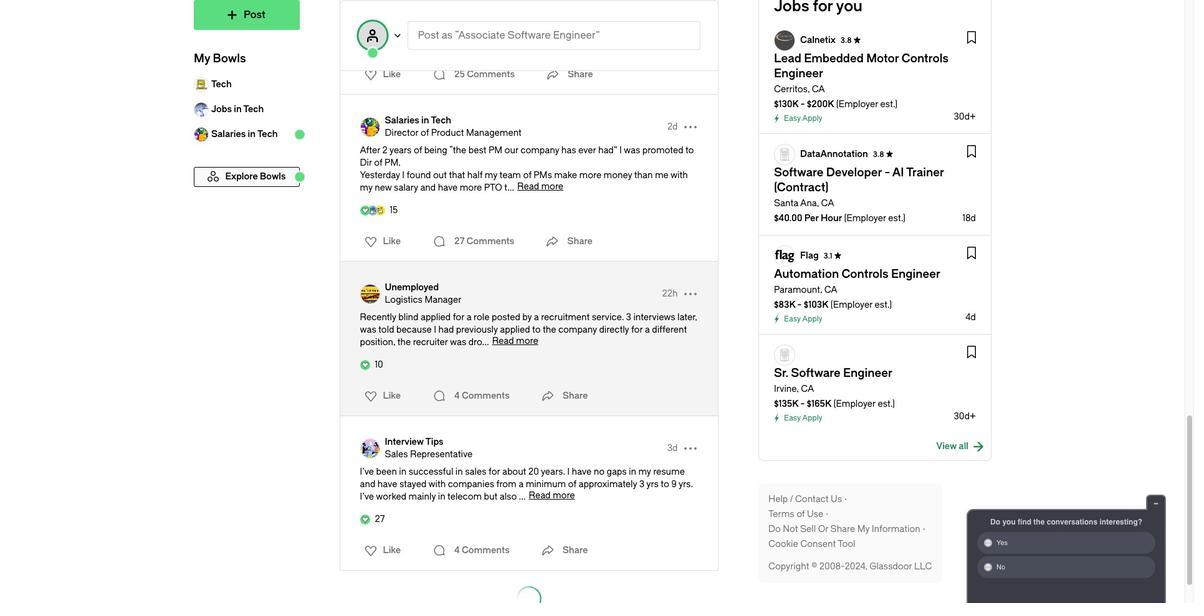 Task type: locate. For each thing, give the bounding box(es) containing it.
25 comments
[[455, 69, 515, 80]]

3.8 inside calnetix 3.8 ★
[[841, 36, 852, 45]]

★ inside calnetix 3.8 ★
[[853, 36, 861, 45]]

more for company
[[541, 181, 564, 192]]

0 vertical spatial company
[[521, 145, 559, 156]]

more actions image for 2d
[[681, 117, 700, 137]]

★ for embedded
[[853, 36, 861, 45]]

1 vertical spatial 4 comments
[[455, 546, 510, 556]]

2 like from the top
[[383, 236, 401, 247]]

4 up the 'interview tips' link at the bottom left of page
[[455, 391, 460, 402]]

1 vertical spatial 3.8
[[873, 150, 884, 159]]

engineer inside lead embedded motor controls engineer cerritos, ca $130k - $200k (employer est.)
[[774, 67, 823, 80]]

... for about
[[519, 492, 526, 503]]

... down the previously at the bottom left of the page
[[482, 337, 489, 348]]

salaries
[[385, 115, 419, 126], [211, 129, 246, 140]]

cookie consent tool link
[[768, 539, 855, 551]]

tech down tech link
[[243, 104, 264, 115]]

★ right 3.1
[[834, 252, 842, 261]]

but inside my wife and i are expecting our third in mid june. i get 10 weeks parental leave but i just found out that 3/6 other members of my team are expecting between memorial day and early august. i'm the new
[[681, 0, 695, 1]]

more actions image
[[681, 117, 700, 137], [681, 439, 700, 459]]

but
[[681, 0, 695, 1], [484, 492, 498, 503]]

ca inside software developer - ai trainer (contract) santa ana, ca $40.00 per hour (employer est.)
[[821, 198, 834, 209]]

service.
[[592, 312, 624, 323]]

for up "from" at the bottom of page
[[489, 467, 500, 478]]

help
[[768, 494, 788, 505]]

engineer for automation controls engineer
[[891, 267, 940, 281]]

read for mid
[[551, 14, 572, 25]]

3 like from the top
[[383, 391, 401, 402]]

team inside my wife and i are expecting our third in mid june. i get 10 weeks parental leave but i just found out that 3/6 other members of my team are expecting between memorial day and early august. i'm the new
[[550, 3, 571, 14]]

like
[[383, 69, 401, 80], [383, 236, 401, 247], [383, 391, 401, 402], [383, 546, 401, 556]]

do not sell or share my information link
[[768, 524, 928, 536]]

by
[[523, 312, 532, 323]]

flag logo image
[[775, 246, 795, 266]]

2 horizontal spatial ★
[[886, 150, 894, 159]]

1 vertical spatial engineer
[[891, 267, 940, 281]]

applied up had
[[421, 312, 451, 323]]

the right the find
[[1034, 518, 1045, 527]]

0 horizontal spatial but
[[484, 492, 498, 503]]

1 vertical spatial our
[[505, 145, 519, 156]]

share button for 4 comments
[[538, 384, 588, 409]]

3.8 for lead embedded motor controls engineer
[[841, 36, 852, 45]]

25
[[455, 69, 465, 80]]

a inside i've been in successful in sales for about 20 years. i have no gaps in my resume and have stayed with companies from a minimum of approximately 3 yrs to 9 yrs. i've worked mainly in telecom but also
[[519, 479, 524, 490]]

than
[[635, 170, 653, 181]]

more for years.
[[553, 491, 575, 501]]

0 vertical spatial that
[[424, 3, 440, 14]]

share button for 4 comments
[[538, 539, 588, 564]]

share button
[[543, 62, 593, 87], [538, 384, 588, 409]]

0 vertical spatial salaries
[[385, 115, 419, 126]]

more
[[574, 14, 597, 25], [580, 170, 602, 181], [541, 181, 564, 192], [460, 183, 482, 193], [516, 336, 538, 347], [553, 491, 575, 501]]

2 image for post author image from the top
[[360, 284, 380, 304]]

successful
[[409, 467, 453, 478]]

more up the engineer"
[[574, 14, 597, 25]]

like for 12
[[383, 69, 401, 80]]

1 vertical spatial for
[[631, 325, 643, 335]]

2 4 from the top
[[455, 546, 460, 556]]

to inside the recently blind applied for a role posted by a recruitment service. 3 interviews later, was told because i had previously applied to the company directly for a different position, the recruiter was dro
[[532, 325, 541, 335]]

- left ai
[[885, 166, 890, 180]]

being
[[424, 145, 447, 156]]

terms
[[768, 509, 794, 520]]

9
[[672, 479, 677, 490]]

1 easy from the top
[[784, 114, 801, 123]]

image for post author image up after
[[360, 117, 380, 137]]

engineer inside sr. software engineer irvine, ca $135k - $165k (employer est.)
[[843, 367, 892, 380]]

terms of use link
[[768, 509, 831, 521]]

0 vertical spatial was
[[624, 145, 641, 156]]

tech for jobs in tech
[[243, 104, 264, 115]]

10 inside my wife and i are expecting our third in mid june. i get 10 weeks parental leave but i just found out that 3/6 other members of my team are expecting between memorial day and early august. i'm the new
[[583, 0, 591, 1]]

was up position,
[[360, 325, 376, 335]]

3 apply from the top
[[802, 414, 822, 423]]

$200k
[[807, 99, 834, 110]]

that inside the after 2 years of being "the best pm our company has ever had" i was promoted to dir of pm. yesterday i found out that half my team of pms make more money than me with my new salary and have more pto t
[[449, 170, 465, 181]]

1 horizontal spatial new
[[524, 16, 541, 26]]

0 horizontal spatial was
[[360, 325, 376, 335]]

2 horizontal spatial to
[[686, 145, 694, 156]]

read more for years.
[[529, 491, 575, 501]]

interview tips sales representative
[[385, 437, 473, 460]]

do you find the conversations interesting?
[[991, 518, 1143, 527]]

3.8 for software developer - ai trainer (contract)
[[873, 150, 884, 159]]

dataannotation 3.8 ★
[[800, 149, 894, 160]]

are up day
[[416, 0, 429, 1]]

image for post author image for logistics manager
[[360, 284, 380, 304]]

2 4 comments button from the top
[[430, 539, 513, 564]]

our right the pm
[[505, 145, 519, 156]]

(employer inside lead embedded motor controls engineer cerritos, ca $130k - $200k (employer est.)
[[836, 99, 878, 110]]

but left "also"
[[484, 492, 498, 503]]

expecting up 3/6 at the top left of page
[[431, 0, 472, 1]]

read more
[[551, 14, 597, 25], [518, 181, 564, 192], [492, 336, 538, 347], [529, 491, 575, 501]]

1 vertical spatial more actions image
[[681, 439, 700, 459]]

but right leave
[[681, 0, 695, 1]]

in up director of product management button
[[422, 115, 429, 126]]

more actions image for 3d
[[681, 439, 700, 459]]

my up yrs
[[639, 467, 651, 478]]

was inside the after 2 years of being "the best pm our company has ever had" i was promoted to dir of pm. yesterday i found out that half my team of pms make more money than me with my new salary and have more pto t
[[624, 145, 641, 156]]

3 inside the recently blind applied for a role posted by a recruitment service. 3 interviews later, was told because i had previously applied to the company directly for a different position, the recruiter was dro
[[626, 312, 632, 323]]

like down toogle identity image at the left top of the page
[[383, 69, 401, 80]]

- inside sr. software engineer irvine, ca $135k - $165k (employer est.)
[[800, 399, 805, 410]]

view
[[936, 441, 957, 452]]

worked
[[376, 492, 407, 503]]

2 4 comments from the top
[[455, 546, 510, 556]]

4 comments button
[[430, 384, 513, 409], [430, 539, 513, 564]]

team down june.
[[550, 3, 571, 14]]

help / contact us link
[[768, 494, 850, 506]]

tool
[[838, 539, 855, 550]]

10 right get
[[583, 0, 591, 1]]

2 rections list menu from the top
[[357, 232, 405, 252]]

leave
[[658, 0, 679, 1]]

comments for unemployed logistics manager
[[462, 391, 510, 402]]

controls
[[902, 52, 949, 65], [842, 267, 889, 281]]

of inside i've been in successful in sales for about 20 years. i have no gaps in my resume and have stayed with companies from a minimum of approximately 3 yrs to 9 yrs. i've worked mainly in telecom but also
[[568, 479, 577, 490]]

est.) down ai
[[888, 213, 906, 224]]

... for third
[[541, 16, 547, 26]]

more down pms
[[541, 181, 564, 192]]

recruitment
[[541, 312, 590, 323]]

with right me
[[671, 170, 688, 181]]

4 for stayed
[[455, 546, 460, 556]]

easy down $130k
[[784, 114, 801, 123]]

2 more actions image from the top
[[681, 439, 700, 459]]

i've left worked
[[360, 492, 374, 503]]

rections list menu
[[357, 65, 405, 85], [357, 232, 405, 252], [357, 387, 405, 406], [357, 541, 405, 561]]

rections list menu for 10
[[357, 387, 405, 406]]

1 horizontal spatial that
[[449, 170, 465, 181]]

1 horizontal spatial team
[[550, 3, 571, 14]]

third
[[490, 0, 509, 1]]

1 horizontal spatial found
[[407, 170, 431, 181]]

1 4 from the top
[[455, 391, 460, 402]]

2 horizontal spatial have
[[572, 467, 592, 478]]

in right jobs
[[234, 104, 241, 115]]

software developer - ai trainer (contract) link
[[774, 166, 944, 195]]

salaries in tech link down jobs in tech
[[194, 122, 300, 147]]

0 vertical spatial software
[[508, 29, 551, 41]]

like for 15
[[383, 236, 401, 247]]

dro
[[469, 337, 482, 348]]

1 vertical spatial my
[[194, 52, 210, 65]]

3 rections list menu from the top
[[357, 387, 405, 406]]

more down minimum
[[553, 491, 575, 501]]

... right pto
[[508, 183, 514, 193]]

team
[[550, 3, 571, 14], [500, 170, 521, 181]]

1 vertical spatial share button
[[538, 384, 588, 409]]

0 vertical spatial share button
[[543, 62, 593, 87]]

tech link
[[194, 72, 300, 97]]

0 vertical spatial 27
[[455, 236, 465, 247]]

calnetix
[[800, 35, 836, 46]]

0 horizontal spatial new
[[375, 183, 392, 193]]

in
[[511, 0, 518, 1], [234, 104, 241, 115], [422, 115, 429, 126], [248, 129, 255, 140], [399, 467, 407, 478], [456, 467, 463, 478], [629, 467, 637, 478], [438, 492, 446, 503]]

share for service.
[[563, 391, 588, 402]]

read more button for company
[[518, 181, 564, 192]]

comments down pto
[[467, 236, 515, 247]]

4 rections list menu from the top
[[357, 541, 405, 561]]

★ up lead embedded motor controls engineer link
[[853, 36, 861, 45]]

1 like from the top
[[383, 69, 401, 80]]

2 vertical spatial image for post author image
[[360, 439, 380, 459]]

because
[[397, 325, 432, 335]]

3.8 inside dataannotation 3.8 ★
[[873, 150, 884, 159]]

1 30d+ from the top
[[954, 112, 976, 122]]

share for i
[[563, 546, 588, 556]]

... right "also"
[[519, 492, 526, 503]]

2 vertical spatial for
[[489, 467, 500, 478]]

...
[[541, 16, 547, 26], [508, 183, 514, 193], [482, 337, 489, 348], [519, 492, 526, 503]]

my inside my wife and i are expecting our third in mid june. i get 10 weeks parental leave but i just found out that 3/6 other members of my team are expecting between memorial day and early august. i'm the new
[[360, 0, 372, 1]]

our inside my wife and i are expecting our third in mid june. i get 10 weeks parental leave but i just found out that 3/6 other members of my team are expecting between memorial day and early august. i'm the new
[[474, 0, 488, 1]]

0 vertical spatial found
[[382, 3, 406, 14]]

0 vertical spatial 4 comments
[[455, 391, 510, 402]]

and right the salary in the top left of the page
[[420, 183, 436, 193]]

1 vertical spatial controls
[[842, 267, 889, 281]]

like for 10
[[383, 391, 401, 402]]

0 horizontal spatial do
[[768, 524, 781, 535]]

ca up $165k at the bottom right
[[801, 384, 814, 395]]

my inside my wife and i are expecting our third in mid june. i get 10 weeks parental leave but i just found out that 3/6 other members of my team are expecting between memorial day and early august. i'm the new
[[535, 3, 548, 14]]

1 horizontal spatial 3.8
[[873, 150, 884, 159]]

salaries in tech link
[[385, 115, 522, 127], [194, 122, 300, 147]]

apply for controls
[[802, 315, 822, 324]]

(contract)
[[774, 181, 829, 195]]

2 vertical spatial engineer
[[843, 367, 892, 380]]

out inside the after 2 years of being "the best pm our company has ever had" i was promoted to dir of pm. yesterday i found out that half my team of pms make more money than me with my new salary and have more pto t
[[433, 170, 447, 181]]

ca up hour
[[821, 198, 834, 209]]

0 horizontal spatial are
[[416, 0, 429, 1]]

money
[[604, 170, 632, 181]]

do left not
[[768, 524, 781, 535]]

3 up directly
[[626, 312, 632, 323]]

software down my wife and i are expecting our third in mid june. i get 10 weeks parental leave but i just found out that 3/6 other members of my team are expecting between memorial day and early august. i'm the new
[[508, 29, 551, 41]]

(employer right the $200k
[[836, 99, 878, 110]]

0 horizontal spatial 10
[[375, 360, 383, 370]]

more actions image right 2d link
[[681, 117, 700, 137]]

0 vertical spatial my
[[360, 0, 372, 1]]

apply down $103k
[[802, 315, 822, 324]]

1 rections list menu from the top
[[357, 65, 405, 85]]

3 left yrs
[[640, 479, 645, 490]]

"associate
[[455, 29, 505, 41]]

★ for controls
[[834, 252, 842, 261]]

1 horizontal spatial out
[[433, 170, 447, 181]]

4 like from the top
[[383, 546, 401, 556]]

27 for 27
[[375, 514, 385, 525]]

0 vertical spatial 4
[[455, 391, 460, 402]]

4 comments down telecom
[[455, 546, 510, 556]]

day
[[402, 16, 418, 26]]

in inside jobs in tech link
[[234, 104, 241, 115]]

share button for 25 comments
[[543, 62, 593, 87]]

1 vertical spatial 27
[[375, 514, 385, 525]]

easy down $135k on the right bottom of page
[[784, 414, 801, 423]]

1 vertical spatial 30d+
[[954, 411, 976, 422]]

use
[[807, 509, 823, 520]]

2 30d+ from the top
[[954, 411, 976, 422]]

toogle identity image
[[358, 21, 387, 50]]

0 horizontal spatial my
[[194, 52, 210, 65]]

developer
[[826, 166, 882, 180]]

0 vertical spatial easy
[[784, 114, 801, 123]]

0 vertical spatial but
[[681, 0, 695, 1]]

1 more actions image from the top
[[681, 117, 700, 137]]

read more button up the engineer"
[[551, 14, 597, 25]]

0 horizontal spatial 3
[[626, 312, 632, 323]]

interviews
[[634, 312, 676, 323]]

1 horizontal spatial expecting
[[589, 3, 629, 14]]

tech inside salaries in tech director of product management
[[431, 115, 451, 126]]

share button for 27 comments
[[543, 229, 593, 254]]

post
[[418, 29, 439, 41]]

4
[[455, 391, 460, 402], [455, 546, 460, 556]]

like down 15
[[383, 236, 401, 247]]

are down get
[[573, 3, 587, 14]]

2 vertical spatial was
[[450, 337, 467, 348]]

was left the dro
[[450, 337, 467, 348]]

i left get
[[563, 0, 565, 1]]

1 vertical spatial team
[[500, 170, 521, 181]]

... for by
[[482, 337, 489, 348]]

0 vertical spatial 30d+
[[954, 112, 976, 122]]

calnetix logo image
[[775, 31, 795, 50]]

2d link
[[668, 121, 678, 133]]

flag
[[800, 251, 819, 261]]

software inside software developer - ai trainer (contract) santa ana, ca $40.00 per hour (employer est.)
[[774, 166, 824, 180]]

1 horizontal spatial for
[[489, 467, 500, 478]]

1 4 comments button from the top
[[430, 384, 513, 409]]

0 vertical spatial applied
[[421, 312, 451, 323]]

1 horizontal spatial but
[[681, 0, 695, 1]]

post as "associate software engineer" button
[[407, 21, 700, 50]]

0 vertical spatial engineer
[[774, 67, 823, 80]]

1 vertical spatial expecting
[[589, 3, 629, 14]]

comments right 25
[[467, 69, 515, 80]]

motor
[[866, 52, 899, 65]]

1 vertical spatial with
[[429, 479, 446, 490]]

★
[[853, 36, 861, 45], [886, 150, 894, 159], [834, 252, 842, 261]]

2 easy apply from the top
[[784, 315, 822, 324]]

1 horizontal spatial with
[[671, 170, 688, 181]]

easy apply
[[784, 114, 822, 123], [784, 315, 822, 324], [784, 414, 822, 423]]

0 vertical spatial with
[[671, 170, 688, 181]]

new down mid
[[524, 16, 541, 26]]

image for post author image
[[360, 117, 380, 137], [360, 284, 380, 304], [360, 439, 380, 459]]

est.)
[[880, 99, 898, 110], [888, 213, 906, 224], [875, 300, 892, 310], [878, 399, 895, 410]]

1 vertical spatial company
[[559, 325, 597, 335]]

salaries down jobs
[[211, 129, 246, 140]]

27 up unemployed link
[[455, 236, 465, 247]]

i've left the been
[[360, 467, 374, 478]]

share inside help / contact us terms of use do not sell or share my information cookie consent tool
[[831, 524, 855, 535]]

was for promoted
[[624, 145, 641, 156]]

3 easy apply from the top
[[784, 414, 822, 423]]

1 easy apply from the top
[[784, 114, 822, 123]]

in left mid
[[511, 0, 518, 1]]

1 vertical spatial that
[[449, 170, 465, 181]]

1 apply from the top
[[802, 114, 822, 123]]

0 horizontal spatial controls
[[842, 267, 889, 281]]

of left pms
[[523, 170, 532, 181]]

27 inside 27 comments button
[[455, 236, 465, 247]]

read more button down pms
[[518, 181, 564, 192]]

mainly
[[409, 492, 436, 503]]

0 horizontal spatial out
[[408, 3, 422, 14]]

0 vertical spatial apply
[[802, 114, 822, 123]]

ever
[[579, 145, 596, 156]]

1 image for post author image from the top
[[360, 117, 380, 137]]

2 apply from the top
[[802, 315, 822, 324]]

read for years.
[[529, 491, 551, 501]]

3.8 up the developer at the right top of the page
[[873, 150, 884, 159]]

of
[[524, 3, 533, 14], [421, 128, 429, 138], [414, 145, 422, 156], [374, 158, 383, 168], [523, 170, 532, 181], [568, 479, 577, 490], [797, 509, 805, 520]]

read down posted
[[492, 336, 514, 347]]

3 easy from the top
[[784, 414, 801, 423]]

company inside the recently blind applied for a role posted by a recruitment service. 3 interviews later, was told because i had previously applied to the company directly for a different position, the recruiter was dro
[[559, 325, 597, 335]]

t
[[505, 183, 508, 193]]

2 easy from the top
[[784, 315, 801, 324]]

for inside i've been in successful in sales for about 20 years. i have no gaps in my resume and have stayed with companies from a minimum of approximately 3 yrs to 9 yrs. i've worked mainly in telecom but also
[[489, 467, 500, 478]]

apply for software
[[802, 414, 822, 423]]

0 vertical spatial 10
[[583, 0, 591, 1]]

tech for salaries in tech
[[257, 129, 277, 140]]

software up (contract)
[[774, 166, 824, 180]]

est.) inside software developer - ai trainer (contract) santa ana, ca $40.00 per hour (employer est.)
[[888, 213, 906, 224]]

company up pms
[[521, 145, 559, 156]]

paramount,
[[774, 285, 822, 296]]

©
[[811, 562, 817, 572]]

1 vertical spatial new
[[375, 183, 392, 193]]

comments inside 27 comments button
[[467, 236, 515, 247]]

my for my wife and i are expecting our third in mid june. i get 10 weeks parental leave but i just found out that 3/6 other members of my team are expecting between memorial day and early august. i'm the new
[[360, 0, 372, 1]]

1 horizontal spatial 3
[[640, 479, 645, 490]]

read more down minimum
[[529, 491, 575, 501]]

of up being
[[421, 128, 429, 138]]

controls right motor
[[902, 52, 949, 65]]

easy apply down $130k
[[784, 114, 822, 123]]

easy apply down $103k
[[784, 315, 822, 324]]

read more down posted
[[492, 336, 538, 347]]

0 vertical spatial new
[[524, 16, 541, 26]]

contact
[[795, 494, 829, 505]]

lead embedded motor controls engineer cerritos, ca $130k - $200k (employer est.)
[[774, 52, 949, 110]]

(employer right $165k at the bottom right
[[834, 399, 876, 410]]

22h
[[662, 289, 678, 299]]

est.) down automation controls engineer link
[[875, 300, 892, 310]]

like down worked
[[383, 546, 401, 556]]

rections list menu down the 12
[[357, 65, 405, 85]]

1 horizontal spatial controls
[[902, 52, 949, 65]]

engineer inside automation controls engineer paramount, ca $83k - $103k (employer est.)
[[891, 267, 940, 281]]

1 vertical spatial are
[[573, 3, 587, 14]]

0 horizontal spatial with
[[429, 479, 446, 490]]

2 vertical spatial easy
[[784, 414, 801, 423]]

more actions image right 3d link
[[681, 439, 700, 459]]

ca up $103k
[[824, 285, 837, 296]]

★ inside dataannotation 3.8 ★
[[886, 150, 894, 159]]

30d+
[[954, 112, 976, 122], [954, 411, 976, 422]]

1 vertical spatial to
[[532, 325, 541, 335]]

1 vertical spatial image for post author image
[[360, 284, 380, 304]]

4 comments for applied
[[455, 391, 510, 402]]

(employer inside software developer - ai trainer (contract) santa ana, ca $40.00 per hour (employer est.)
[[844, 213, 886, 224]]

years
[[390, 145, 412, 156]]

read more up the engineer"
[[551, 14, 597, 25]]

3 image for post author image from the top
[[360, 439, 380, 459]]

ca up the $200k
[[812, 84, 825, 95]]

1 horizontal spatial was
[[450, 337, 467, 348]]

team inside the after 2 years of being "the best pm our company has ever had" i was promoted to dir of pm. yesterday i found out that half my team of pms make more money than me with my new salary and have more pto t
[[500, 170, 521, 181]]

share for has
[[568, 236, 593, 247]]

1 horizontal spatial salaries
[[385, 115, 419, 126]]

image for post author image left sales
[[360, 439, 380, 459]]

like up interview
[[383, 391, 401, 402]]

1 vertical spatial but
[[484, 492, 498, 503]]

salaries inside salaries in tech director of product management
[[385, 115, 419, 126]]

1 vertical spatial software
[[774, 166, 824, 180]]

found
[[382, 3, 406, 14], [407, 170, 431, 181]]

product
[[431, 128, 464, 138]]

my left the information
[[857, 524, 870, 535]]

0 vertical spatial 3
[[626, 312, 632, 323]]

team up t
[[500, 170, 521, 181]]

1 horizontal spatial ★
[[853, 36, 861, 45]]

comments inside 25 comments 'button'
[[467, 69, 515, 80]]

0 vertical spatial to
[[686, 145, 694, 156]]

expecting down "weeks"
[[589, 3, 629, 14]]

read more down pms
[[518, 181, 564, 192]]

0 vertical spatial more actions image
[[681, 117, 700, 137]]

0 vertical spatial share button
[[543, 229, 593, 254]]

1 vertical spatial 4 comments button
[[430, 539, 513, 564]]

easy
[[784, 114, 801, 123], [784, 315, 801, 324], [784, 414, 801, 423]]

- right $130k
[[801, 99, 805, 110]]

1 4 comments from the top
[[455, 391, 510, 402]]

2 vertical spatial easy apply
[[784, 414, 822, 423]]

in right gaps
[[629, 467, 637, 478]]

i left had
[[434, 325, 436, 335]]

tips
[[426, 437, 444, 448]]

image for post author image for sales representative
[[360, 439, 380, 459]]

1 vertical spatial out
[[433, 170, 447, 181]]

and inside i've been in successful in sales for about 20 years. i have no gaps in my resume and have stayed with companies from a minimum of approximately 3 yrs to 9 yrs. i've worked mainly in telecom but also
[[360, 479, 376, 490]]

cerritos,
[[774, 84, 810, 95]]

in down jobs in tech link
[[248, 129, 255, 140]]

0 vertical spatial 4 comments button
[[430, 384, 513, 409]]

... down june.
[[541, 16, 547, 26]]

0 horizontal spatial found
[[382, 3, 406, 14]]

1 horizontal spatial our
[[505, 145, 519, 156]]

company down recruitment
[[559, 325, 597, 335]]

10
[[583, 0, 591, 1], [375, 360, 383, 370]]

30d+ for lead embedded motor controls engineer
[[954, 112, 976, 122]]

0 horizontal spatial team
[[500, 170, 521, 181]]

to inside the after 2 years of being "the best pm our company has ever had" i was promoted to dir of pm. yesterday i found out that half my team of pms make more money than me with my new salary and have more pto t
[[686, 145, 694, 156]]

1 vertical spatial 3
[[640, 479, 645, 490]]

0 horizontal spatial applied
[[421, 312, 451, 323]]

tech down jobs in tech link
[[257, 129, 277, 140]]

our up other
[[474, 0, 488, 1]]

weeks
[[593, 0, 620, 1]]

0 vertical spatial have
[[438, 183, 458, 193]]

software inside button
[[508, 29, 551, 41]]

automation controls engineer paramount, ca $83k - $103k (employer est.)
[[774, 267, 940, 310]]

(employer inside automation controls engineer paramount, ca $83k - $103k (employer est.)
[[831, 300, 873, 310]]

read for company
[[518, 181, 539, 192]]

0 vertical spatial 3.8
[[841, 36, 852, 45]]

the right i'm
[[508, 16, 522, 26]]

2 horizontal spatial my
[[857, 524, 870, 535]]

0 vertical spatial i've
[[360, 467, 374, 478]]

0 vertical spatial controls
[[902, 52, 949, 65]]

★ inside flag 3.1 ★
[[834, 252, 842, 261]]

ca
[[812, 84, 825, 95], [821, 198, 834, 209], [824, 285, 837, 296], [801, 384, 814, 395]]



Task type: describe. For each thing, give the bounding box(es) containing it.
1 vertical spatial applied
[[500, 325, 530, 335]]

different
[[652, 325, 687, 335]]

from
[[497, 479, 517, 490]]

controls inside automation controls engineer paramount, ca $83k - $103k (employer est.)
[[842, 267, 889, 281]]

that inside my wife and i are expecting our third in mid june. i get 10 weeks parental leave but i just found out that 3/6 other members of my team are expecting between memorial day and early august. i'm the new
[[424, 3, 440, 14]]

easy for sr. software engineer
[[784, 414, 801, 423]]

companies
[[448, 479, 494, 490]]

jobs in tech link
[[194, 97, 300, 122]]

have inside the after 2 years of being "the best pm our company has ever had" i was promoted to dir of pm. yesterday i found out that half my team of pms make more money than me with my new salary and have more pto t
[[438, 183, 458, 193]]

dataannotation
[[800, 149, 868, 160]]

1 horizontal spatial salaries in tech link
[[385, 115, 522, 127]]

easy apply for sr.
[[784, 414, 822, 423]]

0 horizontal spatial have
[[378, 479, 397, 490]]

my down yesterday
[[360, 183, 373, 193]]

my up pto
[[485, 170, 498, 181]]

company inside the after 2 years of being "the best pm our company has ever had" i was promoted to dir of pm. yesterday i found out that half my team of pms make more money than me with my new salary and have more pto t
[[521, 145, 559, 156]]

recently blind applied for a role posted by a recruitment service. 3 interviews later, was told because i had previously applied to the company directly for a different position, the recruiter was dro
[[360, 312, 697, 348]]

just
[[365, 3, 379, 14]]

has
[[562, 145, 576, 156]]

more for mid
[[574, 14, 597, 25]]

30d+ for sr. software engineer
[[954, 411, 976, 422]]

minimum
[[526, 479, 566, 490]]

do inside help / contact us terms of use do not sell or share my information cookie consent tool
[[768, 524, 781, 535]]

mid
[[520, 0, 536, 1]]

in up stayed
[[399, 467, 407, 478]]

4d
[[966, 312, 976, 323]]

a down interviews
[[645, 325, 650, 335]]

director of product management button
[[385, 127, 522, 140]]

a right by
[[534, 312, 539, 323]]

easy apply for lead
[[784, 114, 822, 123]]

my inside i've been in successful in sales for about 20 years. i have no gaps in my resume and have stayed with companies from a minimum of approximately 3 yrs to 9 yrs. i've worked mainly in telecom but also
[[639, 467, 651, 478]]

27 for 27 comments
[[455, 236, 465, 247]]

i inside i've been in successful in sales for about 20 years. i have no gaps in my resume and have stayed with companies from a minimum of approximately 3 yrs to 9 yrs. i've worked mainly in telecom but also
[[568, 467, 570, 478]]

sales
[[385, 450, 408, 460]]

after 2 years of being "the best pm our company has ever had" i was promoted to dir of pm. yesterday i found out that half my team of pms make more money than me with my new salary and have more pto t
[[360, 145, 694, 193]]

sell
[[800, 524, 816, 535]]

1 horizontal spatial do
[[991, 518, 1001, 527]]

1 horizontal spatial are
[[573, 3, 587, 14]]

or
[[818, 524, 828, 535]]

and up post
[[420, 16, 435, 26]]

- inside software developer - ai trainer (contract) santa ana, ca $40.00 per hour (employer est.)
[[885, 166, 890, 180]]

tech for salaries in tech director of product management
[[431, 115, 451, 126]]

parental
[[622, 0, 655, 1]]

of inside help / contact us terms of use do not sell or share my information cookie consent tool
[[797, 509, 805, 520]]

like for 27
[[383, 546, 401, 556]]

in inside salaries in tech "link"
[[248, 129, 255, 140]]

wife
[[374, 0, 391, 1]]

automation
[[774, 267, 839, 281]]

management
[[466, 128, 522, 138]]

other
[[458, 3, 480, 14]]

yesterday
[[360, 170, 400, 181]]

ca inside automation controls engineer paramount, ca $83k - $103k (employer est.)
[[824, 285, 837, 296]]

you
[[1003, 518, 1016, 527]]

had
[[439, 325, 454, 335]]

calnetix 3.8 ★
[[800, 35, 861, 46]]

jobs list element
[[759, 20, 991, 433]]

easy apply for automation
[[784, 315, 822, 324]]

est.) inside sr. software engineer irvine, ca $135k - $165k (employer est.)
[[878, 399, 895, 410]]

3d link
[[668, 443, 678, 455]]

3d
[[668, 443, 678, 454]]

3/6
[[442, 3, 456, 14]]

recently
[[360, 312, 396, 323]]

consent
[[800, 539, 836, 550]]

comments for salaries in tech director of product management
[[467, 236, 515, 247]]

apply for embedded
[[802, 114, 822, 123]]

us
[[831, 494, 842, 505]]

read more button for recruitment
[[492, 336, 538, 347]]

and inside the after 2 years of being "the best pm our company has ever had" i was promoted to dir of pm. yesterday i found out that half my team of pms make more money than me with my new salary and have more pto t
[[420, 183, 436, 193]]

pm
[[489, 145, 503, 156]]

yrs
[[647, 479, 659, 490]]

0 vertical spatial are
[[416, 0, 429, 1]]

12
[[375, 38, 383, 49]]

i right had"
[[620, 145, 622, 156]]

years.
[[541, 467, 565, 478]]

trainer
[[906, 166, 944, 180]]

irvine,
[[774, 384, 799, 395]]

read more for recruitment
[[492, 336, 538, 347]]

the down recruitment
[[543, 325, 556, 335]]

ca inside sr. software engineer irvine, ca $135k - $165k (employer est.)
[[801, 384, 814, 395]]

my for my bowls
[[194, 52, 210, 65]]

information
[[872, 524, 920, 535]]

0 horizontal spatial salaries in tech link
[[194, 122, 300, 147]]

0 vertical spatial for
[[453, 312, 465, 323]]

our inside the after 2 years of being "the best pm our company has ever had" i was promoted to dir of pm. yesterday i found out that half my team of pms make more money than me with my new salary and have more pto t
[[505, 145, 519, 156]]

promoted
[[643, 145, 684, 156]]

tech up jobs
[[211, 79, 231, 90]]

the inside my wife and i are expecting our third in mid june. i get 10 weeks parental leave but i just found out that 3/6 other members of my team are expecting between memorial day and early august. i'm the new
[[508, 16, 522, 26]]

- inside lead embedded motor controls engineer cerritos, ca $130k - $200k (employer est.)
[[801, 99, 805, 110]]

new inside the after 2 years of being "the best pm our company has ever had" i was promoted to dir of pm. yesterday i found out that half my team of pms make more money than me with my new salary and have more pto t
[[375, 183, 392, 193]]

"the
[[449, 145, 467, 156]]

engineer for sr. software engineer
[[843, 367, 892, 380]]

4 comments for with
[[455, 546, 510, 556]]

3.1
[[824, 252, 832, 261]]

image for post author image for director of product management
[[360, 117, 380, 137]]

copyright © 2008-2024, glassdoor llc
[[768, 562, 932, 572]]

also
[[500, 492, 517, 503]]

with inside the after 2 years of being "the best pm our company has ever had" i was promoted to dir of pm. yesterday i found out that half my team of pms make more money than me with my new salary and have more pto t
[[671, 170, 688, 181]]

of inside salaries in tech director of product management
[[421, 128, 429, 138]]

2
[[383, 145, 388, 156]]

a left role
[[467, 312, 472, 323]]

in right mainly
[[438, 492, 446, 503]]

per
[[804, 213, 819, 224]]

flag 3.1 ★
[[800, 251, 842, 261]]

me
[[655, 170, 669, 181]]

est.) inside automation controls engineer paramount, ca $83k - $103k (employer est.)
[[875, 300, 892, 310]]

and right wife
[[394, 0, 409, 1]]

15
[[390, 205, 398, 216]]

20
[[529, 467, 539, 478]]

1 vertical spatial 10
[[375, 360, 383, 370]]

yes
[[997, 539, 1008, 547]]

$83k
[[774, 300, 795, 310]]

stayed
[[400, 479, 427, 490]]

my inside help / contact us terms of use do not sell or share my information cookie consent tool
[[857, 524, 870, 535]]

role
[[474, 312, 490, 323]]

more actions image
[[681, 284, 700, 304]]

i up the salary in the top left of the page
[[402, 170, 405, 181]]

2 i've from the top
[[360, 492, 374, 503]]

between
[[632, 3, 667, 14]]

4 comments button for applied
[[430, 384, 513, 409]]

rections list menu for 15
[[357, 232, 405, 252]]

interview tips link
[[385, 436, 473, 449]]

$165k
[[807, 399, 832, 410]]

i up day
[[411, 0, 414, 1]]

gaps
[[607, 467, 627, 478]]

to inside i've been in successful in sales for about 20 years. i have no gaps in my resume and have stayed with companies from a minimum of approximately 3 yrs to 9 yrs. i've worked mainly in telecom but also
[[661, 479, 669, 490]]

i've been in successful in sales for about 20 years. i have no gaps in my resume and have stayed with companies from a minimum of approximately 3 yrs to 9 yrs. i've worked mainly in telecom but also
[[360, 467, 693, 503]]

... for pm
[[508, 183, 514, 193]]

27 comments
[[455, 236, 515, 247]]

read for recruitment
[[492, 336, 514, 347]]

- inside automation controls engineer paramount, ca $83k - $103k (employer est.)
[[797, 300, 802, 310]]

read more for company
[[518, 181, 564, 192]]

of right "years"
[[414, 145, 422, 156]]

interview
[[385, 437, 424, 448]]

recruiter
[[413, 337, 448, 348]]

4 comments button for with
[[430, 539, 513, 564]]

llc
[[914, 562, 932, 572]]

post as "associate software engineer"
[[418, 29, 600, 41]]

more right the make
[[580, 170, 602, 181]]

told
[[379, 325, 394, 335]]

found inside the after 2 years of being "the best pm our company has ever had" i was promoted to dir of pm. yesterday i found out that half my team of pms make more money than me with my new salary and have more pto t
[[407, 170, 431, 181]]

of inside my wife and i are expecting our third in mid june. i get 10 weeks parental leave but i just found out that 3/6 other members of my team are expecting between memorial day and early august. i'm the new
[[524, 3, 533, 14]]

lead
[[774, 52, 801, 65]]

software inside sr. software engineer irvine, ca $135k - $165k (employer est.)
[[791, 367, 841, 380]]

with inside i've been in successful in sales for about 20 years. i have no gaps in my resume and have stayed with companies from a minimum of approximately 3 yrs to 9 yrs. i've worked mainly in telecom but also
[[429, 479, 446, 490]]

early
[[438, 16, 457, 26]]

(employer inside sr. software engineer irvine, ca $135k - $165k (employer est.)
[[834, 399, 876, 410]]

new inside my wife and i are expecting our third in mid june. i get 10 weeks parental leave but i just found out that 3/6 other members of my team are expecting between memorial day and early august. i'm the new
[[524, 16, 541, 26]]

easy for lead embedded motor controls engineer
[[784, 114, 801, 123]]

engineer"
[[553, 29, 600, 41]]

rections list menu for 27
[[357, 541, 405, 561]]

1 i've from the top
[[360, 467, 374, 478]]

found inside my wife and i are expecting our third in mid june. i get 10 weeks parental leave but i just found out that 3/6 other members of my team are expecting between memorial day and early august. i'm the new
[[382, 3, 406, 14]]

2 horizontal spatial for
[[631, 325, 643, 335]]

controls inside lead embedded motor controls engineer cerritos, ca $130k - $200k (employer est.)
[[902, 52, 949, 65]]

in left sales
[[456, 467, 463, 478]]

4 for previously
[[455, 391, 460, 402]]

more down half at the left top of the page
[[460, 183, 482, 193]]

after
[[360, 145, 380, 156]]

rections list menu for 12
[[357, 65, 405, 85]]

read more for mid
[[551, 14, 597, 25]]

27 comments button
[[430, 229, 518, 254]]

easy for automation controls engineer
[[784, 315, 801, 324]]

salaries for salaries in tech director of product management
[[385, 115, 419, 126]]

3 inside i've been in successful in sales for about 20 years. i have no gaps in my resume and have stayed with companies from a minimum of approximately 3 yrs to 9 yrs. i've worked mainly in telecom but also
[[640, 479, 645, 490]]

embedded
[[804, 52, 864, 65]]

of right dir at the left top of the page
[[374, 158, 383, 168]]

lead embedded motor controls engineer link
[[774, 52, 949, 80]]

0 horizontal spatial expecting
[[431, 0, 472, 1]]

ai
[[892, 166, 904, 180]]

out inside my wife and i are expecting our third in mid june. i get 10 weeks parental leave but i just found out that 3/6 other members of my team are expecting between memorial day and early august. i'm the new
[[408, 3, 422, 14]]

view all
[[936, 441, 969, 452]]

read more button for years.
[[529, 491, 575, 501]]

previously
[[456, 325, 498, 335]]

jobs in tech
[[211, 104, 264, 115]]

been
[[376, 467, 397, 478]]

posted
[[492, 312, 520, 323]]

$40.00
[[774, 213, 802, 224]]

ca inside lead embedded motor controls engineer cerritos, ca $130k - $200k (employer est.)
[[812, 84, 825, 95]]

my bowls
[[194, 52, 246, 65]]

est.) inside lead embedded motor controls engineer cerritos, ca $130k - $200k (employer est.)
[[880, 99, 898, 110]]

unemployed logistics manager
[[385, 282, 462, 305]]

the down the because
[[398, 337, 411, 348]]

i left just at the left top of the page
[[360, 3, 362, 14]]

salaries in tech
[[211, 129, 277, 140]]

was for told
[[360, 325, 376, 335]]

salaries for salaries in tech
[[211, 129, 246, 140]]

i inside the recently blind applied for a role posted by a recruitment service. 3 interviews later, was told because i had previously applied to the company directly for a different position, the recruiter was dro
[[434, 325, 436, 335]]

blind
[[399, 312, 419, 323]]

but inside i've been in successful in sales for about 20 years. i have no gaps in my resume and have stayed with companies from a minimum of approximately 3 yrs to 9 yrs. i've worked mainly in telecom but also
[[484, 492, 498, 503]]

in inside my wife and i are expecting our third in mid june. i get 10 weeks parental leave but i just found out that 3/6 other members of my team are expecting between memorial day and early august. i'm the new
[[511, 0, 518, 1]]

in inside salaries in tech director of product management
[[422, 115, 429, 126]]

comments for interview tips sales representative
[[462, 546, 510, 556]]

read more button for mid
[[551, 14, 597, 25]]

view all link
[[936, 441, 984, 453]]

more for recruitment
[[516, 336, 538, 347]]

get
[[568, 0, 581, 1]]

unemployed link
[[385, 282, 462, 294]]

conversations
[[1047, 518, 1098, 527]]



Task type: vqa. For each thing, say whether or not it's contained in the screenshot.
and inside After 2 years of being "the best PM our company has ever had" I was promoted to Dir of PM. Yesterday I found out that half my team of PMs make more money than me with my new salary and have more PTO t
yes



